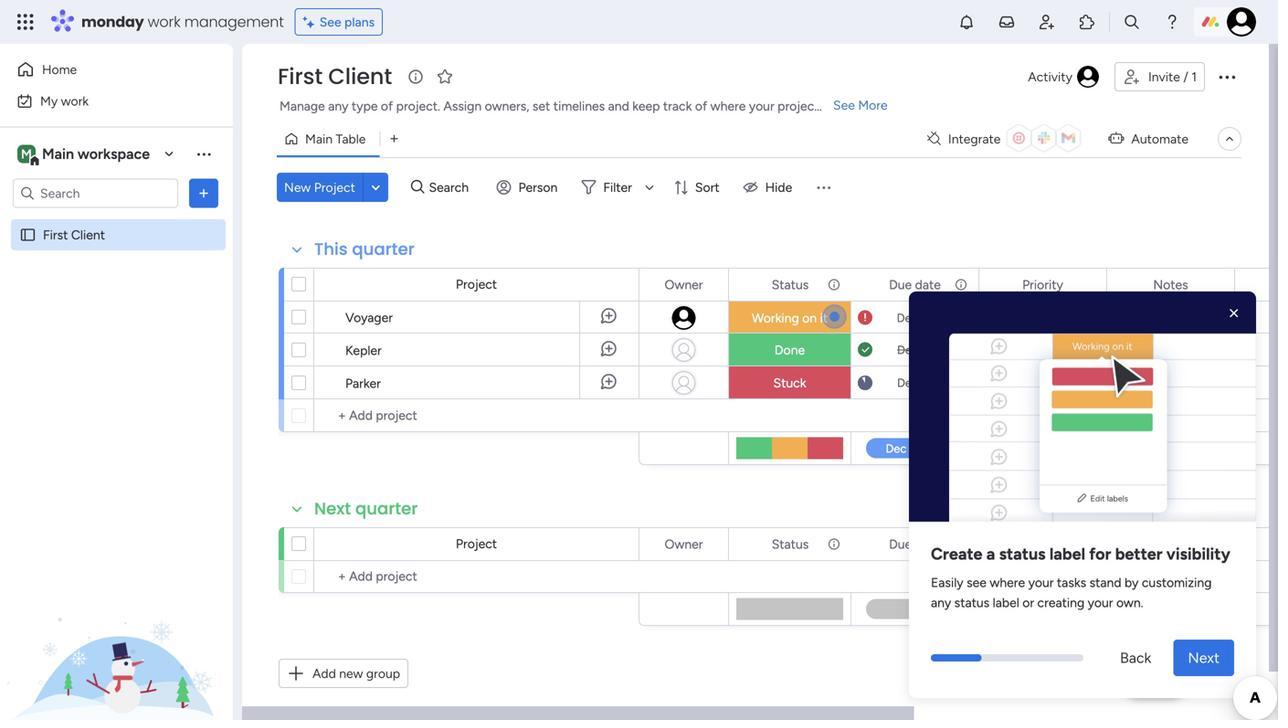 Task type: vqa. For each thing, say whether or not it's contained in the screenshot.
Stuck
yes



Task type: describe. For each thing, give the bounding box(es) containing it.
2 horizontal spatial options image
[[1081, 269, 1094, 300]]

see for see more
[[834, 97, 855, 113]]

project for next quarter
[[456, 536, 497, 552]]

main table button
[[277, 124, 380, 154]]

medium
[[1020, 375, 1066, 391]]

label inside easily see where your tasks stand by customizing any status label or creating your own.
[[993, 595, 1020, 610]]

column information image for due date
[[954, 277, 969, 292]]

workspace image
[[17, 144, 36, 164]]

workspace selection element
[[17, 143, 153, 167]]

type
[[352, 98, 378, 114]]

project.
[[396, 98, 441, 114]]

2 vertical spatial your
[[1088, 595, 1114, 610]]

next for next
[[1188, 649, 1220, 667]]

creating
[[1038, 595, 1085, 610]]

better
[[1116, 544, 1163, 564]]

group
[[366, 666, 400, 681]]

column information image for status
[[827, 277, 842, 292]]

customizing
[[1142, 575, 1212, 590]]

dec 16
[[898, 376, 933, 390]]

this quarter
[[314, 238, 415, 261]]

v2 search image
[[411, 177, 425, 198]]

it
[[820, 310, 828, 326]]

project inside button
[[314, 180, 355, 195]]

2 of from the left
[[695, 98, 708, 114]]

for
[[1090, 544, 1112, 564]]

on
[[803, 310, 817, 326]]

Search field
[[425, 175, 479, 200]]

new project
[[284, 180, 355, 195]]

see plans button
[[295, 8, 383, 36]]

plans
[[345, 14, 375, 30]]

hide
[[766, 180, 793, 195]]

my
[[40, 93, 58, 109]]

any inside easily see where your tasks stand by customizing any status label or creating your own.
[[931, 595, 952, 610]]

autopilot image
[[1109, 126, 1125, 150]]

v2 done deadline image
[[858, 341, 873, 359]]

create a status label for better visibility
[[931, 544, 1231, 564]]

invite / 1 button
[[1115, 62, 1206, 91]]

first client list box
[[0, 216, 233, 497]]

this
[[314, 238, 348, 261]]

0 horizontal spatial options image
[[195, 184, 213, 202]]

/
[[1184, 69, 1189, 85]]

see more
[[834, 97, 888, 113]]

invite
[[1149, 69, 1181, 85]]

status field for status column information icon
[[767, 275, 814, 295]]

1 horizontal spatial first client
[[278, 61, 392, 92]]

easily
[[931, 575, 964, 590]]

apps image
[[1079, 13, 1097, 31]]

new project button
[[277, 173, 363, 202]]

manage any type of project. assign owners, set timelines and keep track of where your project stands.
[[280, 98, 863, 114]]

next quarter
[[314, 497, 418, 521]]

filter button
[[574, 173, 661, 202]]

integrate
[[949, 131, 1001, 147]]

2 + add project text field from the top
[[324, 566, 631, 588]]

1 horizontal spatial lottie animation image
[[909, 299, 1257, 529]]

m
[[21, 146, 32, 162]]

monday work management
[[81, 11, 284, 32]]

assign
[[444, 98, 482, 114]]

workspace options image
[[195, 145, 213, 163]]

add view image
[[391, 132, 398, 146]]

menu image
[[815, 178, 833, 197]]

2 owner field from the top
[[660, 534, 708, 554]]

sort
[[695, 180, 720, 195]]

2 priority field from the top
[[1018, 534, 1068, 554]]

2 column information image from the left
[[954, 537, 969, 552]]

done
[[775, 342, 805, 358]]

next button
[[1174, 640, 1235, 676]]

meeting notes
[[1133, 344, 1210, 358]]

home
[[42, 62, 77, 77]]

working on it
[[752, 310, 828, 326]]

help
[[1139, 674, 1172, 692]]

search everything image
[[1123, 13, 1142, 31]]

select product image
[[16, 13, 35, 31]]

my work button
[[11, 86, 197, 116]]

add
[[313, 666, 336, 681]]

main table
[[305, 131, 366, 147]]

set
[[533, 98, 551, 114]]

home button
[[11, 55, 197, 84]]

2 priority from the top
[[1023, 537, 1064, 552]]

1
[[1192, 69, 1197, 85]]

1 owner field from the top
[[660, 275, 708, 295]]

by
[[1125, 575, 1139, 590]]

activity button
[[1021, 62, 1108, 91]]

1 + add project text field from the top
[[324, 405, 631, 427]]

manage
[[280, 98, 325, 114]]

person
[[519, 180, 558, 195]]

track
[[663, 98, 692, 114]]

0 horizontal spatial your
[[749, 98, 775, 114]]

show board description image
[[405, 68, 427, 86]]

quarter for this quarter
[[352, 238, 415, 261]]

dec for dec 14
[[897, 311, 918, 325]]

invite / 1
[[1149, 69, 1197, 85]]

my work
[[40, 93, 89, 109]]

2 due date field from the top
[[885, 534, 946, 554]]

client inside list box
[[71, 227, 105, 243]]

This quarter field
[[310, 238, 419, 261]]

noah lott image
[[1227, 7, 1257, 37]]

person button
[[489, 173, 569, 202]]

activity
[[1028, 69, 1073, 85]]

notes
[[1180, 344, 1210, 358]]

collapse board header image
[[1223, 132, 1238, 146]]

invite members image
[[1038, 13, 1057, 31]]

2 status from the top
[[772, 537, 809, 552]]

automate
[[1132, 131, 1189, 147]]

add to favorites image
[[436, 67, 454, 85]]

1 of from the left
[[381, 98, 393, 114]]

add new group
[[313, 666, 400, 681]]

public board image
[[19, 226, 37, 244]]

dec for dec 15
[[897, 343, 919, 357]]

main for main table
[[305, 131, 333, 147]]

hide button
[[736, 173, 804, 202]]



Task type: locate. For each thing, give the bounding box(es) containing it.
see left more in the top right of the page
[[834, 97, 855, 113]]

status field for 2nd column information image from the right
[[767, 534, 814, 554]]

back
[[1121, 649, 1152, 667]]

any left type
[[328, 98, 349, 114]]

0 vertical spatial first client
[[278, 61, 392, 92]]

first
[[278, 61, 323, 92], [43, 227, 68, 243]]

meeting
[[1133, 344, 1177, 358]]

1 horizontal spatial client
[[328, 61, 392, 92]]

1 vertical spatial first client
[[43, 227, 105, 243]]

1 owner from the top
[[665, 277, 703, 292]]

client down search in workspace field on the left top
[[71, 227, 105, 243]]

1 vertical spatial + add project text field
[[324, 566, 631, 588]]

0 horizontal spatial of
[[381, 98, 393, 114]]

2 notes field from the top
[[1149, 534, 1193, 554]]

see for see plans
[[320, 14, 341, 30]]

1 vertical spatial work
[[61, 93, 89, 109]]

project
[[314, 180, 355, 195], [456, 276, 497, 292], [456, 536, 497, 552]]

0 vertical spatial priority
[[1023, 277, 1064, 292]]

and
[[608, 98, 630, 114]]

main for main workspace
[[42, 145, 74, 163]]

Search in workspace field
[[38, 183, 153, 204]]

1 vertical spatial notes
[[1154, 537, 1189, 552]]

dec left 15
[[897, 343, 919, 357]]

2 column information image from the left
[[954, 277, 969, 292]]

date for 1st due date field from the bottom of the page
[[915, 537, 941, 552]]

next for next quarter
[[314, 497, 351, 521]]

main workspace
[[42, 145, 150, 163]]

due date for 1st due date field from the top
[[889, 277, 941, 292]]

tasks
[[1057, 575, 1087, 590]]

1 column information image from the left
[[827, 277, 842, 292]]

first client inside first client list box
[[43, 227, 105, 243]]

0 vertical spatial dec
[[897, 311, 918, 325]]

close image
[[1226, 304, 1244, 323]]

priority
[[1023, 277, 1064, 292], [1023, 537, 1064, 552]]

1 horizontal spatial where
[[990, 575, 1026, 590]]

2 dec from the top
[[897, 343, 919, 357]]

1 vertical spatial quarter
[[355, 497, 418, 521]]

2 notes from the top
[[1154, 537, 1189, 552]]

0 vertical spatial notes
[[1154, 277, 1189, 292]]

0 vertical spatial client
[[328, 61, 392, 92]]

0 horizontal spatial lottie animation image
[[0, 536, 233, 720]]

arrow down image
[[639, 176, 661, 198]]

0 horizontal spatial first
[[43, 227, 68, 243]]

due date up easily
[[889, 537, 941, 552]]

next inside button
[[1188, 649, 1220, 667]]

1 horizontal spatial of
[[695, 98, 708, 114]]

2 date from the top
[[915, 537, 941, 552]]

main inside workspace selection element
[[42, 145, 74, 163]]

1 vertical spatial date
[[915, 537, 941, 552]]

Notes field
[[1149, 275, 1193, 295], [1149, 534, 1193, 554]]

priority up tasks
[[1023, 537, 1064, 552]]

first client right public board image
[[43, 227, 105, 243]]

0 horizontal spatial work
[[61, 93, 89, 109]]

of
[[381, 98, 393, 114], [695, 98, 708, 114]]

notes field up customizing
[[1149, 534, 1193, 554]]

0 horizontal spatial next
[[314, 497, 351, 521]]

see left plans
[[320, 14, 341, 30]]

work for my
[[61, 93, 89, 109]]

1 vertical spatial any
[[931, 595, 952, 610]]

see
[[967, 575, 987, 590]]

1 vertical spatial due date
[[889, 537, 941, 552]]

help image
[[1164, 13, 1182, 31]]

1 vertical spatial first
[[43, 227, 68, 243]]

0 horizontal spatial see
[[320, 14, 341, 30]]

1 vertical spatial lottie animation image
[[0, 536, 233, 720]]

2 horizontal spatial your
[[1088, 595, 1114, 610]]

quarter for next quarter
[[355, 497, 418, 521]]

create
[[931, 544, 983, 564]]

0 vertical spatial + add project text field
[[324, 405, 631, 427]]

Priority field
[[1018, 275, 1068, 295], [1018, 534, 1068, 554]]

1 dec from the top
[[897, 311, 918, 325]]

progress bar
[[931, 654, 982, 662]]

due date field up easily
[[885, 534, 946, 554]]

work for monday
[[148, 11, 181, 32]]

0 vertical spatial any
[[328, 98, 349, 114]]

1 vertical spatial status
[[955, 595, 990, 610]]

1 horizontal spatial options image
[[953, 269, 966, 300]]

2 due date from the top
[[889, 537, 941, 552]]

label left or
[[993, 595, 1020, 610]]

1 horizontal spatial work
[[148, 11, 181, 32]]

next
[[314, 497, 351, 521], [1188, 649, 1220, 667]]

2 status field from the top
[[767, 534, 814, 554]]

timelines
[[554, 98, 605, 114]]

lottie animation element
[[909, 292, 1257, 529], [0, 536, 233, 720]]

+ Add project text field
[[324, 405, 631, 427], [324, 566, 631, 588]]

your left project
[[749, 98, 775, 114]]

0 vertical spatial due date field
[[885, 275, 946, 295]]

1 horizontal spatial label
[[1050, 544, 1086, 564]]

dec left the 16
[[898, 376, 919, 390]]

due left create
[[889, 537, 912, 552]]

quarter
[[352, 238, 415, 261], [355, 497, 418, 521]]

2 due from the top
[[889, 537, 912, 552]]

1 notes from the top
[[1154, 277, 1189, 292]]

1 vertical spatial dec
[[897, 343, 919, 357]]

priority field up tasks
[[1018, 534, 1068, 554]]

date up easily
[[915, 537, 941, 552]]

angle down image
[[372, 181, 380, 194]]

dapulse integrations image
[[928, 132, 941, 146]]

notes up meeting notes
[[1154, 277, 1189, 292]]

see
[[320, 14, 341, 30], [834, 97, 855, 113]]

client
[[328, 61, 392, 92], [71, 227, 105, 243]]

work inside button
[[61, 93, 89, 109]]

first right public board image
[[43, 227, 68, 243]]

0 horizontal spatial any
[[328, 98, 349, 114]]

due for 1st due date field from the bottom of the page
[[889, 537, 912, 552]]

management
[[184, 11, 284, 32]]

0 horizontal spatial column information image
[[827, 277, 842, 292]]

voyager
[[345, 310, 393, 325]]

1 vertical spatial label
[[993, 595, 1020, 610]]

1 priority from the top
[[1023, 277, 1064, 292]]

more
[[859, 97, 888, 113]]

options image
[[1217, 66, 1238, 88], [703, 269, 716, 300], [826, 269, 839, 300], [1209, 269, 1222, 300], [703, 529, 716, 560], [826, 529, 839, 560]]

client up type
[[328, 61, 392, 92]]

0 vertical spatial lottie animation image
[[909, 299, 1257, 529]]

lottie animation image
[[909, 299, 1257, 529], [0, 536, 233, 720]]

any down easily
[[931, 595, 952, 610]]

0 vertical spatial notes field
[[1149, 275, 1193, 295]]

inbox image
[[998, 13, 1016, 31]]

first inside list box
[[43, 227, 68, 243]]

notes
[[1154, 277, 1189, 292], [1154, 537, 1189, 552]]

stuck
[[774, 375, 807, 391]]

1 horizontal spatial column information image
[[954, 537, 969, 552]]

priority up "high"
[[1023, 277, 1064, 292]]

date for 1st due date field from the top
[[915, 277, 941, 292]]

column information image
[[827, 277, 842, 292], [954, 277, 969, 292]]

1 date from the top
[[915, 277, 941, 292]]

option
[[0, 218, 233, 222]]

1 priority field from the top
[[1018, 275, 1068, 295]]

1 vertical spatial see
[[834, 97, 855, 113]]

0 vertical spatial status
[[1000, 544, 1046, 564]]

visibility
[[1167, 544, 1231, 564]]

due date up dec 14
[[889, 277, 941, 292]]

new
[[284, 180, 311, 195]]

stands.
[[823, 98, 863, 114]]

0 vertical spatial where
[[711, 98, 746, 114]]

0 horizontal spatial status
[[955, 595, 990, 610]]

1 horizontal spatial column information image
[[954, 277, 969, 292]]

1 due from the top
[[889, 277, 912, 292]]

1 vertical spatial priority field
[[1018, 534, 1068, 554]]

work
[[148, 11, 181, 32], [61, 93, 89, 109]]

v2 overdue deadline image
[[858, 309, 873, 327]]

1 vertical spatial client
[[71, 227, 105, 243]]

workspace
[[78, 145, 150, 163]]

First Client field
[[273, 61, 397, 92]]

parker
[[345, 376, 381, 391]]

first client
[[278, 61, 392, 92], [43, 227, 105, 243]]

where up or
[[990, 575, 1026, 590]]

0 vertical spatial date
[[915, 277, 941, 292]]

1 horizontal spatial first
[[278, 61, 323, 92]]

1 notes field from the top
[[1149, 275, 1193, 295]]

notifications image
[[958, 13, 976, 31]]

Due date field
[[885, 275, 946, 295], [885, 534, 946, 554]]

where inside easily see where your tasks stand by customizing any status label or creating your own.
[[990, 575, 1026, 590]]

add new group button
[[279, 659, 409, 688]]

status
[[772, 277, 809, 292], [772, 537, 809, 552]]

options image
[[195, 184, 213, 202], [953, 269, 966, 300], [1081, 269, 1094, 300]]

due date for 1st due date field from the bottom of the page
[[889, 537, 941, 552]]

main left table
[[305, 131, 333, 147]]

label up tasks
[[1050, 544, 1086, 564]]

date up 14
[[915, 277, 941, 292]]

sort button
[[666, 173, 731, 202]]

next inside "next quarter" field
[[314, 497, 351, 521]]

1 vertical spatial project
[[456, 276, 497, 292]]

0 vertical spatial see
[[320, 14, 341, 30]]

main right workspace 'icon'
[[42, 145, 74, 163]]

0 vertical spatial your
[[749, 98, 775, 114]]

other
[[1156, 377, 1187, 391]]

working
[[752, 310, 799, 326]]

1 horizontal spatial status
[[1000, 544, 1046, 564]]

1 column information image from the left
[[827, 537, 842, 552]]

status right the a
[[1000, 544, 1046, 564]]

monday
[[81, 11, 144, 32]]

column information image
[[827, 537, 842, 552], [954, 537, 969, 552]]

1 horizontal spatial any
[[931, 595, 952, 610]]

0 horizontal spatial column information image
[[827, 537, 842, 552]]

0 horizontal spatial client
[[71, 227, 105, 243]]

1 status from the top
[[772, 277, 809, 292]]

1 vertical spatial due date field
[[885, 534, 946, 554]]

notes up customizing
[[1154, 537, 1189, 552]]

due up dec 14
[[889, 277, 912, 292]]

dec 14
[[897, 311, 934, 325]]

0 vertical spatial due date
[[889, 277, 941, 292]]

1 vertical spatial next
[[1188, 649, 1220, 667]]

1 due date field from the top
[[885, 275, 946, 295]]

priority field up "high"
[[1018, 275, 1068, 295]]

own.
[[1117, 595, 1144, 610]]

0 horizontal spatial first client
[[43, 227, 105, 243]]

1 horizontal spatial lottie animation element
[[909, 292, 1257, 529]]

0 vertical spatial due
[[889, 277, 912, 292]]

1 vertical spatial where
[[990, 575, 1026, 590]]

0 horizontal spatial where
[[711, 98, 746, 114]]

0 vertical spatial owner
[[665, 277, 703, 292]]

date
[[915, 277, 941, 292], [915, 537, 941, 552]]

1 vertical spatial due
[[889, 537, 912, 552]]

stand
[[1090, 575, 1122, 590]]

or
[[1023, 595, 1035, 610]]

first client up type
[[278, 61, 392, 92]]

a
[[987, 544, 996, 564]]

table
[[336, 131, 366, 147]]

back button
[[1106, 640, 1167, 676]]

dec left 14
[[897, 311, 918, 325]]

1 horizontal spatial see
[[834, 97, 855, 113]]

3 dec from the top
[[898, 376, 919, 390]]

due for 1st due date field from the top
[[889, 277, 912, 292]]

0 vertical spatial label
[[1050, 544, 1086, 564]]

Status field
[[767, 275, 814, 295], [767, 534, 814, 554]]

1 horizontal spatial next
[[1188, 649, 1220, 667]]

first up manage at the top left of page
[[278, 61, 323, 92]]

2 owner from the top
[[665, 537, 703, 552]]

easily see where your tasks stand by customizing any status label or creating your own.
[[931, 575, 1212, 610]]

1 horizontal spatial main
[[305, 131, 333, 147]]

see more link
[[832, 96, 890, 114]]

1 vertical spatial owner
[[665, 537, 703, 552]]

1 vertical spatial notes field
[[1149, 534, 1193, 554]]

status down see
[[955, 595, 990, 610]]

1 vertical spatial lottie animation element
[[0, 536, 233, 720]]

label
[[1050, 544, 1086, 564], [993, 595, 1020, 610]]

0 vertical spatial project
[[314, 180, 355, 195]]

due date field up dec 14
[[885, 275, 946, 295]]

where right track on the right top of page
[[711, 98, 746, 114]]

1 horizontal spatial your
[[1029, 575, 1054, 590]]

2 vertical spatial dec
[[898, 376, 919, 390]]

your
[[749, 98, 775, 114], [1029, 575, 1054, 590], [1088, 595, 1114, 610]]

0 horizontal spatial main
[[42, 145, 74, 163]]

14
[[921, 311, 934, 325]]

1 vertical spatial your
[[1029, 575, 1054, 590]]

status
[[1000, 544, 1046, 564], [955, 595, 990, 610]]

0 vertical spatial status field
[[767, 275, 814, 295]]

16
[[922, 376, 933, 390]]

dec 15
[[897, 343, 933, 357]]

work right my
[[61, 93, 89, 109]]

keep
[[633, 98, 660, 114]]

1 vertical spatial owner field
[[660, 534, 708, 554]]

0 horizontal spatial lottie animation element
[[0, 536, 233, 720]]

0 vertical spatial owner field
[[660, 275, 708, 295]]

0 vertical spatial quarter
[[352, 238, 415, 261]]

project for this quarter
[[456, 276, 497, 292]]

new
[[339, 666, 363, 681]]

main inside 'button'
[[305, 131, 333, 147]]

your up or
[[1029, 575, 1054, 590]]

0 vertical spatial next
[[314, 497, 351, 521]]

0 vertical spatial priority field
[[1018, 275, 1068, 295]]

0 vertical spatial lottie animation element
[[909, 292, 1257, 529]]

project
[[778, 98, 819, 114]]

notes field up meeting notes
[[1149, 275, 1193, 295]]

15
[[921, 343, 933, 357]]

0 vertical spatial status
[[772, 277, 809, 292]]

1 vertical spatial status field
[[767, 534, 814, 554]]

1 vertical spatial priority
[[1023, 537, 1064, 552]]

see plans
[[320, 14, 375, 30]]

see inside button
[[320, 14, 341, 30]]

Owner field
[[660, 275, 708, 295], [660, 534, 708, 554]]

dec for dec 16
[[898, 376, 919, 390]]

0 vertical spatial first
[[278, 61, 323, 92]]

any
[[328, 98, 349, 114], [931, 595, 952, 610]]

work right monday
[[148, 11, 181, 32]]

status inside easily see where your tasks stand by customizing any status label or creating your own.
[[955, 595, 990, 610]]

due
[[889, 277, 912, 292], [889, 537, 912, 552]]

high
[[1030, 342, 1057, 358]]

0 vertical spatial work
[[148, 11, 181, 32]]

help button
[[1123, 668, 1187, 698]]

of right track on the right top of page
[[695, 98, 708, 114]]

filter
[[604, 180, 632, 195]]

of right type
[[381, 98, 393, 114]]

0 horizontal spatial label
[[993, 595, 1020, 610]]

owners,
[[485, 98, 530, 114]]

your down stand
[[1088, 595, 1114, 610]]

2 vertical spatial project
[[456, 536, 497, 552]]

1 vertical spatial status
[[772, 537, 809, 552]]

Next quarter field
[[310, 497, 423, 521]]

1 status field from the top
[[767, 275, 814, 295]]

1 due date from the top
[[889, 277, 941, 292]]



